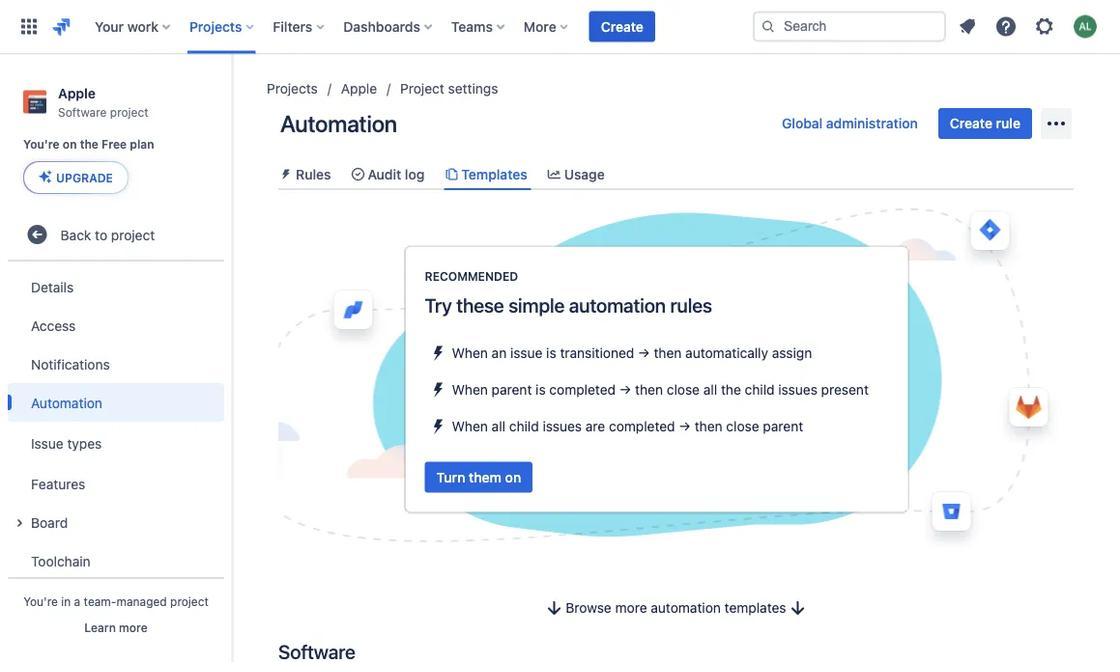 Task type: describe. For each thing, give the bounding box(es) containing it.
try these simple automation rules
[[425, 294, 712, 317]]

issue types
[[31, 436, 102, 452]]

rules
[[296, 166, 331, 182]]

apple for apple software project
[[58, 85, 96, 101]]

appswitcher icon image
[[17, 15, 41, 38]]

plan
[[130, 137, 154, 151]]

transitioned
[[560, 345, 634, 361]]

these
[[456, 294, 504, 317]]

you're on the free plan
[[23, 137, 154, 151]]

projects link
[[267, 77, 318, 101]]

apple for apple
[[341, 81, 377, 97]]

when an issue is transitioned → then automatically assign
[[452, 345, 812, 361]]

them
[[469, 470, 502, 486]]

your work button
[[89, 11, 178, 42]]

projects for the projects popup button
[[189, 18, 242, 34]]

your
[[95, 18, 124, 34]]

you're for you're on the free plan
[[23, 137, 60, 151]]

turn
[[436, 470, 465, 486]]

turn them on
[[436, 470, 521, 486]]

settings
[[448, 81, 498, 97]]

0 vertical spatial completed
[[549, 382, 616, 398]]

1 horizontal spatial the
[[721, 382, 741, 398]]

notifications link
[[8, 345, 224, 384]]

1 vertical spatial completed
[[609, 419, 675, 435]]

issue
[[510, 345, 543, 361]]

projects button
[[184, 11, 261, 42]]

apple link
[[341, 77, 377, 101]]

0 vertical spatial all
[[703, 382, 717, 398]]

browse more automation templates
[[566, 600, 786, 616]]

global
[[782, 115, 823, 131]]

when for when an issue is transitioned → then automatically assign
[[452, 345, 488, 361]]

software
[[58, 105, 107, 119]]

create button
[[589, 11, 655, 42]]

more for browse
[[615, 600, 647, 616]]

templates
[[724, 600, 786, 616]]

a
[[74, 595, 80, 609]]

global administration link
[[770, 108, 930, 139]]

teams
[[451, 18, 493, 34]]

issue
[[31, 436, 63, 452]]

rules
[[670, 294, 712, 317]]

free
[[102, 137, 127, 151]]

administration
[[826, 115, 918, 131]]

details
[[31, 279, 74, 295]]

automation link
[[8, 384, 224, 423]]

learn more
[[84, 621, 148, 635]]

0 vertical spatial child
[[745, 382, 775, 398]]

1 vertical spatial automation
[[31, 395, 102, 411]]

actions image
[[1045, 112, 1068, 135]]

filters button
[[267, 11, 332, 42]]

issue types link
[[8, 423, 224, 465]]

features link
[[8, 465, 224, 504]]

create rule
[[950, 115, 1021, 131]]

present
[[821, 382, 869, 398]]

2 vertical spatial then
[[695, 419, 723, 435]]

1 vertical spatial automation
[[651, 600, 721, 616]]

assign
[[772, 345, 812, 361]]

audit log image
[[350, 167, 366, 182]]

audit log
[[368, 166, 425, 182]]

team-
[[84, 595, 116, 609]]

global administration
[[782, 115, 918, 131]]

1 vertical spatial parent
[[763, 419, 803, 435]]

when parent is completed → then close all the child issues present
[[452, 382, 869, 398]]

1 horizontal spatial close
[[726, 419, 759, 435]]

0 vertical spatial close
[[667, 382, 700, 398]]

banner containing your work
[[0, 0, 1120, 54]]

rule
[[996, 115, 1021, 131]]

filters
[[273, 18, 312, 34]]

learn more button
[[84, 620, 148, 636]]

0 horizontal spatial all
[[492, 419, 505, 435]]

0 horizontal spatial child
[[509, 419, 539, 435]]

create for create rule
[[950, 115, 993, 131]]

help image
[[994, 15, 1018, 38]]

board
[[31, 515, 68, 531]]

project settings
[[400, 81, 498, 97]]

primary element
[[12, 0, 753, 54]]

when for when parent is completed → then close all the child issues present
[[452, 382, 488, 398]]

settings image
[[1033, 15, 1056, 38]]

more
[[524, 18, 556, 34]]

2 horizontal spatial →
[[679, 419, 691, 435]]



Task type: vqa. For each thing, say whether or not it's contained in the screenshot.
apps
no



Task type: locate. For each thing, give the bounding box(es) containing it.
details link
[[8, 268, 224, 307]]

0 vertical spatial is
[[546, 345, 556, 361]]

you're for you're in a team-managed project
[[23, 595, 58, 609]]

when left an
[[452, 345, 488, 361]]

1 vertical spatial project
[[111, 227, 155, 243]]

1 horizontal spatial issues
[[778, 382, 817, 398]]

completed up are
[[549, 382, 616, 398]]

expand image
[[8, 512, 31, 536]]

completed
[[549, 382, 616, 398], [609, 419, 675, 435]]

access link
[[8, 307, 224, 345]]

all up them
[[492, 419, 505, 435]]

1 horizontal spatial automation
[[280, 110, 397, 137]]

tab list containing rules
[[271, 158, 1081, 191]]

0 horizontal spatial projects
[[189, 18, 242, 34]]

issues down assign at the right of page
[[778, 382, 817, 398]]

2 when from the top
[[452, 382, 488, 398]]

notifications image
[[956, 15, 979, 38]]

group
[[8, 262, 224, 625]]

1 horizontal spatial child
[[745, 382, 775, 398]]

log
[[405, 166, 425, 182]]

upgrade button
[[24, 163, 127, 193]]

project
[[400, 81, 444, 97]]

create right 'more' dropdown button
[[601, 18, 643, 34]]

2 you're from the top
[[23, 595, 58, 609]]

0 horizontal spatial apple
[[58, 85, 96, 101]]

toolchain
[[31, 554, 91, 569]]

0 horizontal spatial issues
[[543, 419, 582, 435]]

issues left are
[[543, 419, 582, 435]]

when
[[452, 345, 488, 361], [452, 382, 488, 398], [452, 419, 488, 435]]

0 horizontal spatial close
[[667, 382, 700, 398]]

more for learn
[[119, 621, 148, 635]]

1 vertical spatial →
[[619, 382, 631, 398]]

templates
[[461, 166, 527, 182]]

project settings link
[[400, 77, 498, 101]]

on inside button
[[505, 470, 521, 486]]

usage image
[[547, 167, 562, 182]]

then down when parent is completed → then close all the child issues present
[[695, 419, 723, 435]]

projects up sidebar navigation icon
[[189, 18, 242, 34]]

apple left project
[[341, 81, 377, 97]]

project right managed
[[170, 595, 209, 609]]

the
[[80, 137, 98, 151], [721, 382, 741, 398]]

1 vertical spatial issues
[[543, 419, 582, 435]]

1 vertical spatial the
[[721, 382, 741, 398]]

all down automatically
[[703, 382, 717, 398]]

create left rule
[[950, 115, 993, 131]]

more inside button
[[119, 621, 148, 635]]

simple
[[508, 294, 565, 317]]

1 you're from the top
[[23, 137, 60, 151]]

learn
[[84, 621, 116, 635]]

1 horizontal spatial all
[[703, 382, 717, 398]]

1 vertical spatial more
[[119, 621, 148, 635]]

audit
[[368, 166, 401, 182]]

when all child issues are completed → then close parent
[[452, 419, 803, 435]]

0 horizontal spatial automation
[[31, 395, 102, 411]]

then down when an issue is transitioned → then automatically assign
[[635, 382, 663, 398]]

project for back to project
[[111, 227, 155, 243]]

project
[[110, 105, 148, 119], [111, 227, 155, 243], [170, 595, 209, 609]]

is down issue at the left bottom
[[536, 382, 546, 398]]

turn them on button
[[425, 463, 533, 494]]

in
[[61, 595, 71, 609]]

0 vertical spatial projects
[[189, 18, 242, 34]]

issues
[[778, 382, 817, 398], [543, 419, 582, 435]]

1 horizontal spatial more
[[615, 600, 647, 616]]

1 vertical spatial projects
[[267, 81, 318, 97]]

you're in a team-managed project
[[23, 595, 209, 609]]

0 horizontal spatial parent
[[492, 382, 532, 398]]

close
[[667, 382, 700, 398], [726, 419, 759, 435]]

templates image
[[444, 167, 459, 182]]

child down assign at the right of page
[[745, 382, 775, 398]]

are
[[585, 419, 605, 435]]

you're
[[23, 137, 60, 151], [23, 595, 58, 609]]

is
[[546, 345, 556, 361], [536, 382, 546, 398]]

apple
[[341, 81, 377, 97], [58, 85, 96, 101]]

automation
[[280, 110, 397, 137], [31, 395, 102, 411]]

create for create
[[601, 18, 643, 34]]

0 vertical spatial automation
[[569, 294, 666, 317]]

1 vertical spatial on
[[505, 470, 521, 486]]

1 when from the top
[[452, 345, 488, 361]]

0 vertical spatial then
[[654, 345, 682, 361]]

1 vertical spatial create
[[950, 115, 993, 131]]

types
[[67, 436, 102, 452]]

apple inside apple software project
[[58, 85, 96, 101]]

0 horizontal spatial create
[[601, 18, 643, 34]]

1 vertical spatial is
[[536, 382, 546, 398]]

project up plan
[[110, 105, 148, 119]]

0 vertical spatial issues
[[778, 382, 817, 398]]

teams button
[[445, 11, 512, 42]]

projects right sidebar navigation icon
[[267, 81, 318, 97]]

projects
[[189, 18, 242, 34], [267, 81, 318, 97]]

to
[[95, 227, 107, 243]]

project right to
[[111, 227, 155, 243]]

group containing details
[[8, 262, 224, 625]]

0 vertical spatial when
[[452, 345, 488, 361]]

when down these
[[452, 382, 488, 398]]

toolchain link
[[8, 542, 224, 581]]

1 horizontal spatial projects
[[267, 81, 318, 97]]

parent down an
[[492, 382, 532, 398]]

work
[[127, 18, 158, 34]]

0 vertical spatial you're
[[23, 137, 60, 151]]

0 vertical spatial parent
[[492, 382, 532, 398]]

create inside create rule 'button'
[[950, 115, 993, 131]]

1 vertical spatial then
[[635, 382, 663, 398]]

features
[[31, 476, 85, 492]]

access
[[31, 318, 76, 334]]

apple software project
[[58, 85, 148, 119]]

0 horizontal spatial the
[[80, 137, 98, 151]]

create
[[601, 18, 643, 34], [950, 115, 993, 131]]

1 vertical spatial child
[[509, 419, 539, 435]]

automatically
[[685, 345, 768, 361]]

the left free
[[80, 137, 98, 151]]

you're up upgrade button at top left
[[23, 137, 60, 151]]

1 vertical spatial when
[[452, 382, 488, 398]]

0 vertical spatial →
[[638, 345, 650, 361]]

your work
[[95, 18, 158, 34]]

more right browse
[[615, 600, 647, 616]]

1 horizontal spatial →
[[638, 345, 650, 361]]

automation down notifications
[[31, 395, 102, 411]]

projects inside popup button
[[189, 18, 242, 34]]

2 vertical spatial →
[[679, 419, 691, 435]]

→
[[638, 345, 650, 361], [619, 382, 631, 398], [679, 419, 691, 435]]

dashboards button
[[338, 11, 440, 42]]

1 horizontal spatial apple
[[341, 81, 377, 97]]

usage
[[564, 166, 605, 182]]

Search field
[[753, 11, 946, 42]]

board button
[[8, 504, 224, 542]]

→ up when parent is completed → then close all the child issues present
[[638, 345, 650, 361]]

back to project link
[[8, 216, 224, 254]]

0 vertical spatial project
[[110, 105, 148, 119]]

0 horizontal spatial on
[[63, 137, 77, 151]]

is right issue at the left bottom
[[546, 345, 556, 361]]

managed
[[116, 595, 167, 609]]

an
[[492, 345, 507, 361]]

project for apple software project
[[110, 105, 148, 119]]

parent
[[492, 382, 532, 398], [763, 419, 803, 435]]

2 vertical spatial project
[[170, 595, 209, 609]]

0 horizontal spatial →
[[619, 382, 631, 398]]

dashboards
[[343, 18, 420, 34]]

→ up when all child issues are completed → then close parent
[[619, 382, 631, 398]]

then up when parent is completed → then close all the child issues present
[[654, 345, 682, 361]]

search image
[[761, 19, 776, 34]]

→ down when parent is completed → then close all the child issues present
[[679, 419, 691, 435]]

1 vertical spatial all
[[492, 419, 505, 435]]

automation left templates
[[651, 600, 721, 616]]

3 when from the top
[[452, 419, 488, 435]]

child up turn them on
[[509, 419, 539, 435]]

0 horizontal spatial is
[[536, 382, 546, 398]]

when up turn them on
[[452, 419, 488, 435]]

then
[[654, 345, 682, 361], [635, 382, 663, 398], [695, 419, 723, 435]]

browse
[[566, 600, 612, 616]]

tab list
[[271, 158, 1081, 191]]

notifications
[[31, 356, 110, 372]]

project inside apple software project
[[110, 105, 148, 119]]

on right them
[[505, 470, 521, 486]]

jira image
[[50, 15, 73, 38], [50, 15, 73, 38]]

0 vertical spatial automation
[[280, 110, 397, 137]]

try
[[425, 294, 452, 317]]

parent down assign at the right of page
[[763, 419, 803, 435]]

when for when all child issues are completed → then close parent
[[452, 419, 488, 435]]

on
[[63, 137, 77, 151], [505, 470, 521, 486]]

0 vertical spatial on
[[63, 137, 77, 151]]

your profile and settings image
[[1074, 15, 1097, 38]]

0 vertical spatial more
[[615, 600, 647, 616]]

back
[[60, 227, 91, 243]]

2 vertical spatial when
[[452, 419, 488, 435]]

automation down apple link
[[280, 110, 397, 137]]

more down managed
[[119, 621, 148, 635]]

on up upgrade button at top left
[[63, 137, 77, 151]]

recommended
[[425, 270, 518, 284]]

banner
[[0, 0, 1120, 54]]

projects for projects 'link'
[[267, 81, 318, 97]]

1 horizontal spatial parent
[[763, 419, 803, 435]]

apple up 'software'
[[58, 85, 96, 101]]

child
[[745, 382, 775, 398], [509, 419, 539, 435]]

1 horizontal spatial is
[[546, 345, 556, 361]]

1 horizontal spatial create
[[950, 115, 993, 131]]

1 vertical spatial close
[[726, 419, 759, 435]]

0 horizontal spatial more
[[119, 621, 148, 635]]

the down automatically
[[721, 382, 741, 398]]

upgrade
[[56, 171, 113, 185]]

1 vertical spatial you're
[[23, 595, 58, 609]]

1 horizontal spatial on
[[505, 470, 521, 486]]

0 vertical spatial the
[[80, 137, 98, 151]]

automation up when an issue is transitioned → then automatically assign
[[569, 294, 666, 317]]

sidebar navigation image
[[211, 77, 253, 116]]

completed down when parent is completed → then close all the child issues present
[[609, 419, 675, 435]]

back to project
[[60, 227, 155, 243]]

create rule button
[[938, 108, 1032, 139]]

create inside create button
[[601, 18, 643, 34]]

rules image
[[278, 167, 294, 182]]

more button
[[518, 11, 576, 42]]

you're left the in
[[23, 595, 58, 609]]

0 vertical spatial create
[[601, 18, 643, 34]]



